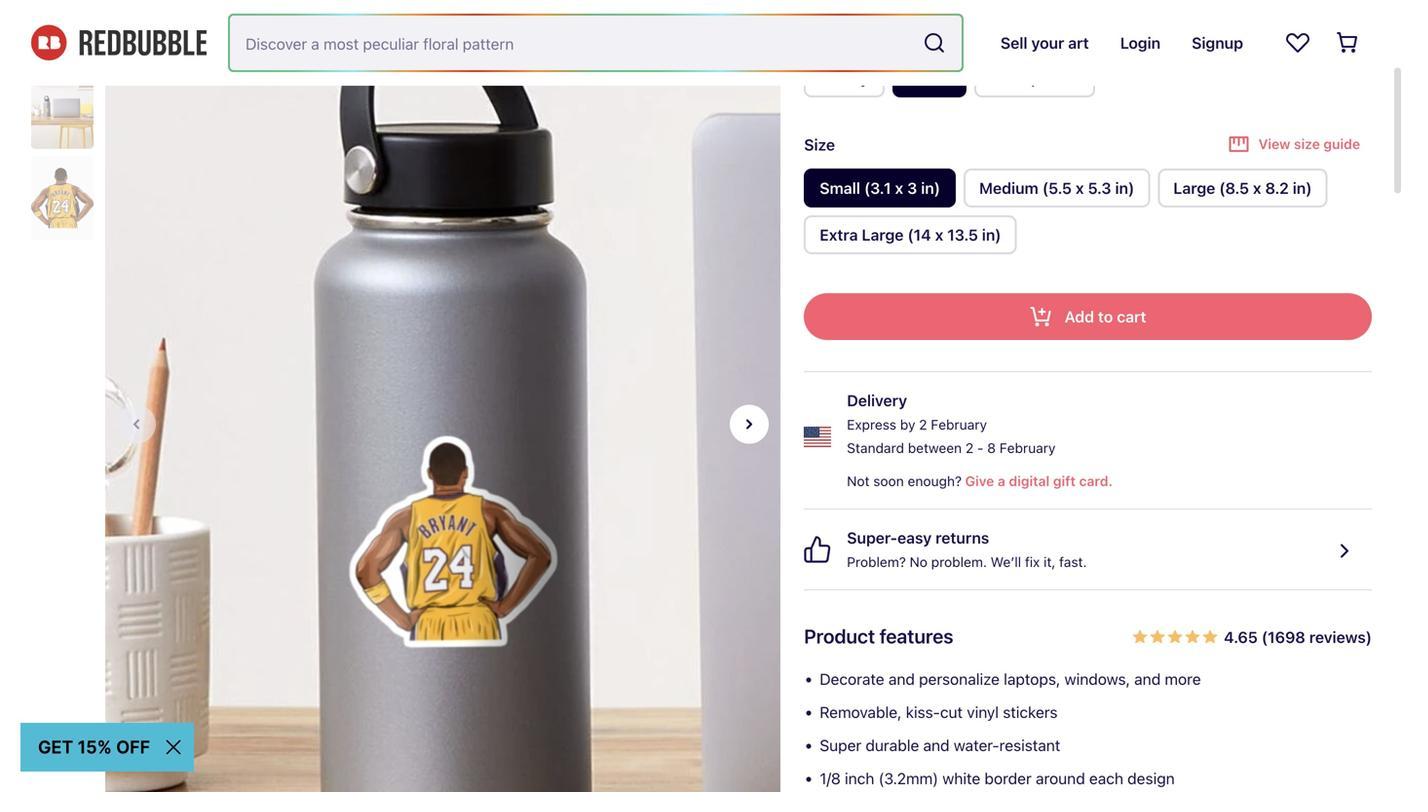 Task type: locate. For each thing, give the bounding box(es) containing it.
card.
[[1079, 473, 1113, 489]]

0 horizontal spatial february
[[931, 417, 987, 433]]

0 vertical spatial february
[[931, 417, 987, 433]]

february up digital
[[1000, 440, 1056, 456]]

and up kiss-
[[889, 670, 915, 689]]

february up -
[[931, 417, 987, 433]]

inch
[[845, 769, 875, 788]]

removable, kiss-cut vinyl stickers
[[820, 703, 1058, 722]]

(1698
[[1262, 628, 1306, 647]]

2 right by
[[919, 417, 927, 433]]

kiss-
[[906, 703, 940, 722]]

reviews)
[[1310, 628, 1372, 647]]

by
[[900, 417, 916, 433]]

product features
[[804, 625, 954, 648]]

1 horizontal spatial 2
[[966, 440, 974, 456]]

and down removable, kiss-cut vinyl stickers
[[923, 736, 950, 755]]

give a digital gift card. link
[[962, 470, 1113, 493]]

resistant
[[1000, 736, 1061, 755]]

None field
[[230, 16, 962, 70]]

easy
[[898, 529, 932, 547]]

0 vertical spatial 2
[[919, 417, 927, 433]]

delivery express by 2 february standard between 2 - 8 february
[[847, 391, 1056, 456]]

0 horizontal spatial and
[[889, 670, 915, 689]]

super-easy returns problem? no problem. we'll fix it, fast.
[[847, 529, 1087, 570]]

enough?
[[908, 473, 962, 489]]

removable,
[[820, 703, 902, 722]]

decorate and personalize laptops, windows, and more
[[820, 670, 1201, 689]]

2
[[919, 417, 927, 433], [966, 440, 974, 456]]

4.65 (1698 reviews) link
[[1133, 622, 1372, 651]]

and left more
[[1135, 670, 1161, 689]]

None radio
[[804, 58, 885, 97], [975, 58, 1095, 97], [804, 169, 956, 208], [964, 169, 1150, 208], [804, 215, 1017, 254], [804, 58, 885, 97], [975, 58, 1095, 97], [804, 169, 956, 208], [964, 169, 1150, 208], [804, 215, 1017, 254]]

product
[[804, 625, 875, 648]]

no
[[910, 554, 928, 570]]

2 horizontal spatial and
[[1135, 670, 1161, 689]]

2 left -
[[966, 440, 974, 456]]

1 vertical spatial 2
[[966, 440, 974, 456]]

water-
[[954, 736, 1000, 755]]

1 vertical spatial february
[[1000, 440, 1056, 456]]

(3.2mm)
[[879, 769, 939, 788]]

digital
[[1009, 473, 1050, 489]]

february
[[931, 417, 987, 433], [1000, 440, 1056, 456]]

1/8 inch (3.2mm) white border around each design
[[820, 769, 1175, 788]]

standard
[[847, 440, 904, 456]]

and
[[889, 670, 915, 689], [1135, 670, 1161, 689], [923, 736, 950, 755]]

laptops,
[[1004, 670, 1061, 689]]

soon
[[873, 473, 904, 489]]

8
[[987, 440, 996, 456]]

returns
[[936, 529, 989, 547]]

vinyl
[[967, 703, 999, 722]]

1 horizontal spatial february
[[1000, 440, 1056, 456]]

flag of us image
[[804, 423, 832, 451]]

None radio
[[893, 58, 967, 97], [1158, 169, 1328, 208], [893, 58, 967, 97], [1158, 169, 1328, 208]]

-
[[977, 440, 984, 456]]

personalize
[[919, 670, 1000, 689]]

we'll
[[991, 554, 1021, 570]]

each
[[1089, 769, 1124, 788]]



Task type: describe. For each thing, give the bounding box(es) containing it.
features
[[880, 625, 954, 648]]

it,
[[1044, 554, 1056, 570]]

4.65
[[1224, 628, 1258, 647]]

windows,
[[1065, 670, 1130, 689]]

problem?
[[847, 554, 906, 570]]

super durable and water-resistant
[[820, 736, 1061, 755]]

cut
[[940, 703, 963, 722]]

size
[[804, 135, 835, 154]]

decorate
[[820, 670, 885, 689]]

1 horizontal spatial and
[[923, 736, 950, 755]]

1/8
[[820, 769, 841, 788]]

0 horizontal spatial 2
[[919, 417, 927, 433]]

design
[[1128, 769, 1175, 788]]

delivery
[[847, 391, 907, 410]]

4.65 (1698 reviews)
[[1224, 628, 1372, 647]]

express
[[847, 417, 897, 433]]

redbubble logo image
[[31, 25, 207, 61]]

super
[[820, 736, 862, 755]]

white
[[943, 769, 981, 788]]

around
[[1036, 769, 1085, 788]]

not
[[847, 473, 870, 489]]

not soon enough? give a digital gift card.
[[847, 473, 1113, 489]]

gift
[[1053, 473, 1076, 489]]

durable
[[866, 736, 919, 755]]

between
[[908, 440, 962, 456]]

a
[[998, 473, 1006, 489]]

size option group
[[804, 169, 1372, 262]]

fast.
[[1059, 554, 1087, 570]]

problem.
[[931, 554, 987, 570]]

more
[[1165, 670, 1201, 689]]

give
[[965, 473, 994, 489]]

super-
[[847, 529, 898, 547]]

finish option group
[[804, 58, 1372, 105]]

border
[[985, 769, 1032, 788]]

fix
[[1025, 554, 1040, 570]]

Search term search field
[[230, 16, 915, 70]]

stickers
[[1003, 703, 1058, 722]]



Task type: vqa. For each thing, say whether or not it's contained in the screenshot.
Dog Distraction Sticker By spellbending
no



